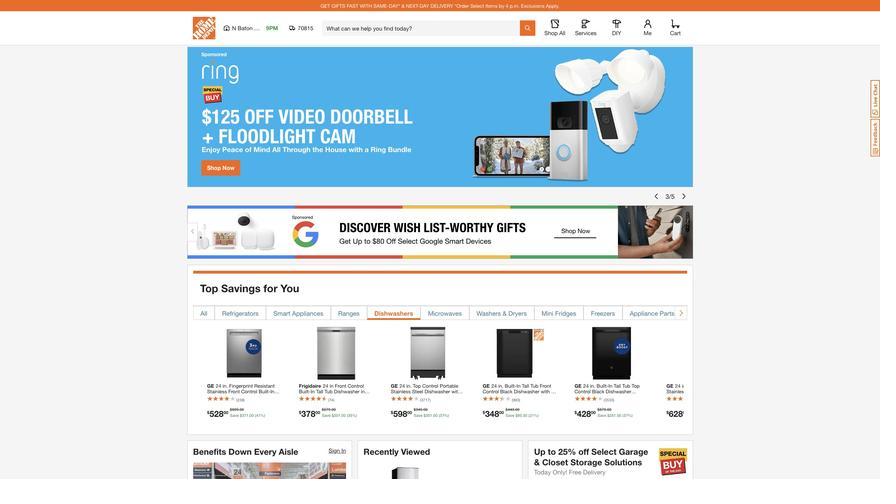 Task type: describe. For each thing, give the bounding box(es) containing it.
in inside 24 in. built-in tall tub top control black dishwasher w/sanitize, dry boost, 52 dba
[[609, 383, 613, 389]]

by
[[499, 3, 504, 9]]

freezers button
[[584, 306, 623, 320]]

70815
[[298, 25, 313, 31]]

& for closet
[[534, 457, 540, 467]]

dishwasher inside 24 in. built-in tall tub front control black dishwasher with 60 dba, energy star
[[514, 389, 540, 395]]

live chat image
[[871, 80, 880, 118]]

25%
[[558, 447, 576, 457]]

371
[[242, 414, 249, 418]]

control inside 24 in. built-in tall tub top control black dishwasher w/sanitize, dry boost, 52 dba
[[575, 389, 591, 395]]

with inside the 24 in. top control portable stainless steel dishwasher with stainless steel interior, sanitize, 54 dba
[[452, 389, 461, 395]]

ge for 428
[[575, 383, 582, 389]]

control inside '24 in front control built-in tall tub dishwasher in stainless steel with 4-cycles and dishsense sensor technology'
[[348, 383, 364, 389]]

dishsense
[[299, 400, 323, 406]]

) for 348
[[519, 398, 520, 402]]

598
[[393, 409, 407, 419]]

70815 button
[[289, 25, 314, 32]]

appliance parts
[[630, 310, 675, 317]]

appliance
[[630, 310, 658, 317]]

mini
[[542, 310, 554, 317]]

00 down 3rd
[[224, 410, 228, 415]]

628
[[669, 409, 683, 419]]

& inside button
[[503, 310, 507, 317]]

( up '579'
[[328, 398, 329, 402]]

stainless inside 24 in. fingerprint resistant stainless front control built-in tall tub dishwasher with dry boost, 3rd rack, and 47dba
[[207, 389, 227, 395]]

get
[[321, 3, 330, 9]]

stainless up 54 on the left bottom of page
[[391, 389, 411, 395]]

power
[[690, 310, 708, 317]]

stainless inside '24 in front control built-in tall tub dishwasher in stainless steel with 4-cycles and dishsense sensor technology'
[[299, 394, 319, 400]]

built- inside 24 in. built-in tall tub top control black dishwasher w/sanitize, dry boost, 52 dba
[[597, 383, 609, 389]]

00 right '579'
[[332, 408, 336, 412]]

378
[[301, 409, 316, 419]]

00 left 679
[[591, 410, 596, 415]]

save for 378
[[322, 414, 331, 418]]

5 ge from the left
[[667, 383, 674, 389]]

00 right 95
[[523, 414, 528, 418]]

washers & dryers
[[477, 310, 527, 317]]

00 right 949
[[424, 408, 428, 412]]

%) for 528
[[261, 414, 265, 418]]

refrigerators
[[222, 310, 259, 317]]

tall inside 24 in. built-in tall tub front control black dishwasher with 60 dba, energy star
[[522, 383, 529, 389]]

24 for 428
[[583, 383, 589, 389]]

storage
[[571, 457, 602, 467]]

( 3533 )
[[604, 398, 614, 402]]

dishwasher inside '24 in front control built-in tall tub dishwasher in stainless steel with 4-cycles and dishsense sensor technology'
[[334, 389, 360, 395]]

built- inside 24 in. built-in tall tub front control black dishwasher with 60 dba, energy star
[[505, 383, 517, 389]]

00 right 679
[[607, 408, 612, 412]]

24 for 598
[[400, 383, 405, 389]]

get gifts fast with same-day* & next-day delivery *order select items by 4 p.m. exclusions apply.
[[321, 3, 560, 9]]

stainless up the '598'
[[391, 394, 411, 400]]

every
[[254, 447, 277, 457]]

dishwashers button
[[367, 306, 421, 320]]

steel up 949
[[412, 394, 423, 400]]

with inside 24 in. built-in tall tub front control black dishwasher with 60 dba, energy star
[[541, 389, 550, 395]]

) for 528
[[244, 398, 245, 402]]

shop all
[[545, 30, 566, 36]]

n
[[232, 25, 236, 31]]

) for 598
[[430, 398, 431, 402]]

52
[[625, 394, 630, 400]]

with
[[360, 3, 372, 9]]

in right sign
[[342, 447, 346, 454]]

benefits down every aisle
[[193, 447, 298, 457]]

tub inside 24 in. fingerprint resistant stainless front control built-in tall tub dishwasher with dry boost, 3rd rack, and 47dba
[[216, 394, 224, 400]]

dishwashers
[[374, 310, 413, 317]]

solutions
[[605, 457, 642, 467]]

mini fridges
[[542, 310, 576, 317]]

00 right 351
[[433, 414, 438, 418]]

today only!
[[534, 468, 567, 476]]

technology
[[341, 400, 366, 406]]

00 right 251
[[617, 414, 622, 418]]

power tools button
[[682, 306, 731, 320]]

00 right 371
[[250, 414, 254, 418]]

24 in. fingerprint resistant stainless front control built-in tall tub dishwasher with dry boost, 3rd rack, and 47dba image
[[218, 327, 271, 380]]

special buy logo image
[[659, 448, 687, 476]]

( 74 )
[[328, 398, 334, 402]]

save for 348
[[506, 414, 515, 418]]

sign in link
[[329, 447, 346, 454]]

sign
[[329, 447, 340, 454]]

$ 428 00 $ 679 . 00 save $ 251 . 00 ( 37 %)
[[575, 408, 633, 419]]

24 for 528
[[216, 383, 221, 389]]

fridges
[[555, 310, 576, 317]]

next slide image
[[681, 194, 687, 199]]

%) for 378
[[353, 414, 357, 418]]

rouge
[[254, 25, 271, 31]]

3 / 5
[[666, 192, 675, 200]]

00 right 899
[[240, 408, 244, 412]]

top inside the 24 in. top control portable stainless steel dishwasher with stainless steel interior, sanitize, 54 dba
[[413, 383, 421, 389]]

star
[[516, 394, 528, 400]]

( up 899
[[236, 398, 237, 402]]

control inside 24 in. fingerprint resistant stainless front control built-in tall tub dishwasher with dry boost, 3rd rack, and 47dba
[[241, 389, 257, 395]]

dry inside 24 in. built-in tall tub top control black dishwasher w/sanitize, dry boost, 52 dba
[[600, 394, 608, 400]]

) for 428
[[614, 398, 614, 402]]

%) for 428
[[628, 414, 633, 418]]

239
[[237, 398, 244, 402]]

00 left 443
[[499, 410, 504, 415]]

baton
[[238, 25, 253, 31]]

993
[[513, 398, 519, 402]]

ge link
[[667, 383, 741, 406]]

24 for 378
[[323, 383, 328, 389]]

sanitize,
[[442, 394, 461, 400]]

5
[[671, 192, 675, 200]]

save for 428
[[598, 414, 607, 418]]

00 up 95
[[515, 408, 520, 412]]

4-
[[343, 394, 348, 400]]

fast
[[347, 3, 359, 9]]

washers
[[477, 310, 501, 317]]

the home depot logo image
[[193, 17, 215, 39]]

( up 949
[[420, 398, 421, 402]]

( 993 )
[[512, 398, 520, 402]]

microwaves
[[428, 310, 462, 317]]

24 for 348
[[492, 383, 497, 389]]

4
[[506, 3, 509, 9]]

services
[[575, 30, 597, 36]]

portable
[[440, 383, 458, 389]]

w/sanitize,
[[575, 394, 599, 400]]

power tools
[[690, 310, 724, 317]]

( inside $ 528 00 $ 899 . 00 save $ 371 . 00 ( 41 %)
[[255, 414, 256, 418]]

3
[[666, 192, 669, 200]]

dishwasher inside the 24 in. top control portable stainless steel dishwasher with stainless steel interior, sanitize, 54 dba
[[425, 389, 450, 395]]

dry inside 24 in. fingerprint resistant stainless front control built-in tall tub dishwasher with dry boost, 3rd rack, and 47dba
[[262, 394, 270, 400]]

dba,
[[483, 394, 494, 400]]

00 inside $ 628 00
[[683, 410, 688, 415]]

428
[[577, 409, 591, 419]]

front inside '24 in front control built-in tall tub dishwasher in stainless steel with 4-cycles and dishsense sensor technology'
[[335, 383, 347, 389]]

same-
[[374, 3, 389, 9]]

black for 428
[[592, 389, 605, 395]]

dishwasher inside 24 in. fingerprint resistant stainless front control built-in tall tub dishwasher with dry boost, 3rd rack, and 47dba
[[225, 394, 251, 400]]

steel inside '24 in front control built-in tall tub dishwasher in stainless steel with 4-cycles and dishsense sensor technology'
[[320, 394, 331, 400]]

9pm
[[266, 25, 278, 31]]

up to 25% off select garage & closet storage solutions today only! free delivery
[[534, 447, 648, 476]]

gifts
[[332, 3, 345, 9]]

in. for 598
[[407, 383, 412, 389]]

24 in. built-in tall tub front control black dishwasher with 60 dba, energy star
[[483, 383, 557, 400]]

24 in. built-in tall tub top control black dishwasher w/sanitize, dry boost, 52 dba
[[575, 383, 641, 400]]

all inside shop all button
[[560, 30, 566, 36]]

cart
[[670, 30, 681, 36]]

next arrow image
[[678, 310, 684, 316]]

$ inside $ 628 00
[[667, 410, 669, 415]]

& for next-
[[402, 3, 405, 9]]

443
[[508, 408, 514, 412]]

( inside $ 428 00 $ 679 . 00 save $ 251 . 00 ( 37 %)
[[623, 414, 624, 418]]

tub inside 24 in. built-in tall tub front control black dishwasher with 60 dba, energy star
[[531, 383, 539, 389]]

in. for 428
[[590, 383, 596, 389]]

in inside 24 in. built-in tall tub front control black dishwasher with 60 dba, energy star
[[517, 383, 521, 389]]

ge for 598
[[391, 383, 398, 389]]

diy button
[[606, 20, 628, 37]]

ge for 348
[[483, 383, 490, 389]]

3533
[[605, 398, 614, 402]]

0 horizontal spatial top
[[200, 282, 218, 295]]

garage
[[619, 447, 648, 457]]

24 in. fingerprint resistant stainless front control built-in tall tub dishwasher with dry boost, 3rd rack, and 47dba
[[207, 383, 275, 406]]

$ 628 00
[[667, 409, 688, 419]]

front inside 24 in. fingerprint resistant stainless front control built-in tall tub dishwasher with dry boost, 3rd rack, and 47dba
[[228, 389, 240, 395]]

) for 378
[[333, 398, 334, 402]]

( inside $ 378 00 $ 579 . 00 save $ 201 . 00 ( 35 %)
[[347, 414, 348, 418]]

ge for 528
[[207, 383, 214, 389]]



Task type: locate. For each thing, give the bounding box(es) containing it.
24 up '( 74 )'
[[323, 383, 328, 389]]

benefits
[[193, 447, 226, 457]]

579
[[324, 408, 331, 412]]

stainless
[[207, 389, 227, 395], [391, 389, 411, 395], [299, 394, 319, 400], [391, 394, 411, 400]]

35
[[348, 414, 353, 418]]

(
[[236, 398, 237, 402], [328, 398, 329, 402], [420, 398, 421, 402], [512, 398, 513, 402], [604, 398, 605, 402], [255, 414, 256, 418], [347, 414, 348, 418], [439, 414, 440, 418], [529, 414, 530, 418], [623, 414, 624, 418]]

4 save from the left
[[506, 414, 515, 418]]

1 horizontal spatial 37
[[624, 414, 628, 418]]

00 left 949
[[407, 410, 412, 415]]

0 horizontal spatial &
[[402, 3, 405, 9]]

boost, up 528
[[207, 400, 222, 406]]

2 %) from the left
[[353, 414, 357, 418]]

1 save from the left
[[230, 414, 239, 418]]

3717
[[421, 398, 430, 402]]

24 up dba,
[[492, 383, 497, 389]]

24 inside '24 in front control built-in tall tub dishwasher in stainless steel with 4-cycles and dishsense sensor technology'
[[323, 383, 328, 389]]

3 ge from the left
[[483, 383, 490, 389]]

dryers
[[509, 310, 527, 317]]

2 horizontal spatial &
[[534, 457, 540, 467]]

mini fridges button
[[534, 306, 584, 320]]

dishwasher down fingerprint at the bottom of page
[[225, 394, 251, 400]]

37 for 428
[[624, 414, 628, 418]]

control up 348
[[483, 389, 499, 395]]

tall
[[522, 383, 529, 389], [614, 383, 621, 389], [316, 389, 323, 395], [207, 394, 214, 400]]

1 horizontal spatial front
[[335, 383, 347, 389]]

1 horizontal spatial all
[[560, 30, 566, 36]]

0 vertical spatial select
[[470, 3, 484, 9]]

save down 443
[[506, 414, 515, 418]]

built- inside 24 in. fingerprint resistant stainless front control built-in tall tub dishwasher with dry boost, 3rd rack, and 47dba
[[259, 389, 271, 395]]

ge
[[207, 383, 214, 389], [391, 383, 398, 389], [483, 383, 490, 389], [575, 383, 582, 389], [667, 383, 674, 389]]

save down '579'
[[322, 414, 331, 418]]

ranges
[[338, 310, 360, 317]]

949
[[416, 408, 422, 412]]

1 ) from the left
[[244, 398, 245, 402]]

0 vertical spatial all
[[560, 30, 566, 36]]

2 horizontal spatial front
[[540, 383, 551, 389]]

built-
[[505, 383, 517, 389], [597, 383, 609, 389], [259, 389, 271, 395], [299, 389, 311, 395]]

%) inside $ 348 00 $ 443 . 00 save $ 95 . 00 ( 21 %)
[[534, 414, 539, 418]]

24 in front control built-in tall tub dishwasher in stainless steel with 4-cycles and dishsense sensor technology image
[[310, 327, 363, 380]]

built- up dishsense
[[299, 389, 311, 395]]

2 horizontal spatial top
[[632, 383, 640, 389]]

24 inside the 24 in. top control portable stainless steel dishwasher with stainless steel interior, sanitize, 54 dba
[[400, 383, 405, 389]]

in. inside 24 in. fingerprint resistant stainless front control built-in tall tub dishwasher with dry boost, 3rd rack, and 47dba
[[223, 383, 228, 389]]

1 horizontal spatial in
[[361, 389, 365, 395]]

24 in front control built-in tall tub dishwasher in stainless steel with 4-cycles and dishsense sensor technology
[[299, 383, 372, 406]]

select left items
[[470, 3, 484, 9]]

save inside "$ 598 00 $ 949 . 00 save $ 351 . 00 ( 37 %)"
[[414, 414, 423, 418]]

2 37 from the left
[[624, 414, 628, 418]]

00
[[240, 408, 244, 412], [332, 408, 336, 412], [424, 408, 428, 412], [515, 408, 520, 412], [607, 408, 612, 412], [224, 410, 228, 415], [316, 410, 320, 415], [407, 410, 412, 415], [499, 410, 504, 415], [591, 410, 596, 415], [683, 410, 688, 415], [250, 414, 254, 418], [342, 414, 346, 418], [433, 414, 438, 418], [523, 414, 528, 418], [617, 414, 622, 418]]

tub inside '24 in front control built-in tall tub dishwasher in stainless steel with 4-cycles and dishsense sensor technology'
[[325, 389, 333, 395]]

4 in. from the left
[[590, 383, 596, 389]]

1 horizontal spatial boost,
[[609, 394, 624, 400]]

1 vertical spatial all
[[201, 310, 207, 317]]

54
[[391, 400, 396, 406]]

p.m.
[[510, 3, 520, 9]]

diy
[[612, 30, 622, 36]]

%) right 251
[[628, 414, 633, 418]]

dba for 428
[[632, 394, 641, 400]]

( right 371
[[255, 414, 256, 418]]

00 down ge link
[[683, 410, 688, 415]]

( right 351
[[439, 414, 440, 418]]

$ 598 00 $ 949 . 00 save $ 351 . 00 ( 37 %)
[[391, 408, 449, 419]]

with left 60
[[541, 389, 550, 395]]

( 3717 )
[[420, 398, 431, 402]]

$ 528 00 $ 899 . 00 save $ 371 . 00 ( 41 %)
[[207, 408, 265, 419]]

5 %) from the left
[[628, 414, 633, 418]]

dba for 598
[[398, 400, 407, 406]]

tall up star
[[522, 383, 529, 389]]

2 dry from the left
[[600, 394, 608, 400]]

ge up 628
[[667, 383, 674, 389]]

dishwasher inside 24 in. built-in tall tub top control black dishwasher w/sanitize, dry boost, 52 dba
[[606, 389, 632, 395]]

control inside 24 in. built-in tall tub front control black dishwasher with 60 dba, energy star
[[483, 389, 499, 395]]

( right 95
[[529, 414, 530, 418]]

save inside $ 378 00 $ 579 . 00 save $ 201 . 00 ( 35 %)
[[322, 414, 331, 418]]

dba inside 24 in. built-in tall tub top control black dishwasher w/sanitize, dry boost, 52 dba
[[632, 394, 641, 400]]

black inside 24 in. built-in tall tub top control black dishwasher w/sanitize, dry boost, 52 dba
[[592, 389, 605, 395]]

black up ( 3533 )
[[592, 389, 605, 395]]

%)
[[261, 414, 265, 418], [353, 414, 357, 418], [444, 414, 449, 418], [534, 414, 539, 418], [628, 414, 633, 418]]

in. for 348
[[498, 383, 504, 389]]

front inside 24 in. built-in tall tub front control black dishwasher with 60 dba, energy star
[[540, 383, 551, 389]]

control
[[348, 383, 364, 389], [422, 383, 439, 389], [241, 389, 257, 395], [483, 389, 499, 395], [575, 389, 591, 395]]

24 inside 24 in. built-in tall tub top control black dishwasher w/sanitize, dry boost, 52 dba
[[583, 383, 589, 389]]

3 in. from the left
[[498, 383, 504, 389]]

( right 251
[[623, 414, 624, 418]]

built- up ( 3533 )
[[597, 383, 609, 389]]

0 horizontal spatial all
[[201, 310, 207, 317]]

21
[[530, 414, 534, 418]]

save down 949
[[414, 414, 423, 418]]

top
[[200, 282, 218, 295], [413, 383, 421, 389], [632, 383, 640, 389]]

in inside 24 in. fingerprint resistant stainless front control built-in tall tub dishwasher with dry boost, 3rd rack, and 47dba
[[271, 389, 275, 395]]

( inside $ 348 00 $ 443 . 00 save $ 95 . 00 ( 21 %)
[[529, 414, 530, 418]]

3 ) from the left
[[430, 398, 431, 402]]

$ 348 00 $ 443 . 00 save $ 95 . 00 ( 21 %)
[[483, 408, 539, 419]]

tall inside 24 in. built-in tall tub top control black dishwasher w/sanitize, dry boost, 52 dba
[[614, 383, 621, 389]]

ge up 54 on the left bottom of page
[[391, 383, 398, 389]]

5 24 from the left
[[583, 383, 589, 389]]

recently
[[364, 447, 399, 457]]

tub up 52
[[623, 383, 631, 389]]

& right day*
[[402, 3, 405, 9]]

%) inside "$ 598 00 $ 949 . 00 save $ 351 . 00 ( 37 %)"
[[444, 414, 449, 418]]

3 24 from the left
[[400, 383, 405, 389]]

ge up 528
[[207, 383, 214, 389]]

dry up 679
[[600, 394, 608, 400]]

%) inside $ 428 00 $ 679 . 00 save $ 251 . 00 ( 37 %)
[[628, 414, 633, 418]]

37 inside $ 428 00 $ 679 . 00 save $ 251 . 00 ( 37 %)
[[624, 414, 628, 418]]

previous slide image
[[654, 194, 660, 199]]

recently viewed
[[364, 447, 430, 457]]

&
[[402, 3, 405, 9], [503, 310, 507, 317], [534, 457, 540, 467]]

2 ) from the left
[[333, 398, 334, 402]]

dba right 54 on the left bottom of page
[[398, 400, 407, 406]]

with left 4-
[[333, 394, 342, 400]]

in up dishsense
[[311, 389, 315, 395]]

74
[[329, 398, 333, 402]]

up
[[534, 447, 546, 457]]

3rd
[[223, 400, 230, 406]]

smart
[[273, 310, 290, 317]]

1 in. from the left
[[223, 383, 228, 389]]

in up star
[[517, 383, 521, 389]]

you
[[281, 282, 299, 295]]

refrigerators button
[[215, 306, 266, 320]]

exclusions
[[521, 3, 545, 9]]

select
[[470, 3, 484, 9], [592, 447, 617, 457]]

sign in
[[329, 447, 346, 454]]

dishwasher up ( 3533 )
[[606, 389, 632, 395]]

24 up the '598'
[[400, 383, 405, 389]]

1 37 from the left
[[440, 414, 444, 418]]

24 in. built-in tall tub front control black dishwasher with 60 dba, energy star image
[[494, 327, 547, 380]]

control up 428
[[575, 389, 591, 395]]

2 save from the left
[[322, 414, 331, 418]]

%) inside $ 528 00 $ 899 . 00 save $ 371 . 00 ( 41 %)
[[261, 414, 265, 418]]

control up cycles
[[348, 383, 364, 389]]

351
[[426, 414, 432, 418]]

24 left fingerprint at the bottom of page
[[216, 383, 221, 389]]

with
[[452, 389, 461, 395], [541, 389, 550, 395], [252, 394, 261, 400], [333, 394, 342, 400]]

1 vertical spatial select
[[592, 447, 617, 457]]

black
[[500, 389, 513, 395], [592, 389, 605, 395]]

tall up ( 3533 )
[[614, 383, 621, 389]]

0 horizontal spatial dry
[[262, 394, 270, 400]]

%) right 95
[[534, 414, 539, 418]]

built- up energy
[[505, 383, 517, 389]]

off
[[579, 447, 589, 457]]

%) right 351
[[444, 414, 449, 418]]

appliances
[[292, 310, 324, 317]]

1 horizontal spatial &
[[503, 310, 507, 317]]

tub up 528
[[216, 394, 224, 400]]

closet
[[542, 457, 568, 467]]

0 horizontal spatial boost,
[[207, 400, 222, 406]]

/
[[669, 192, 671, 200]]

24 inside 24 in. built-in tall tub front control black dishwasher with 60 dba, energy star
[[492, 383, 497, 389]]

3 save from the left
[[414, 414, 423, 418]]

dba
[[632, 394, 641, 400], [398, 400, 407, 406]]

)
[[244, 398, 245, 402], [333, 398, 334, 402], [430, 398, 431, 402], [519, 398, 520, 402], [614, 398, 614, 402]]

tub inside 24 in. built-in tall tub top control black dishwasher w/sanitize, dry boost, 52 dba
[[623, 383, 631, 389]]

tub left 60
[[531, 383, 539, 389]]

steel up '579'
[[320, 394, 331, 400]]

all inside all button
[[201, 310, 207, 317]]

24 up w/sanitize,
[[583, 383, 589, 389]]

0 horizontal spatial select
[[470, 3, 484, 9]]

tall inside 24 in. fingerprint resistant stainless front control built-in tall tub dishwasher with dry boost, 3rd rack, and 47dba
[[207, 394, 214, 400]]

save down 899
[[230, 414, 239, 418]]

0 vertical spatial &
[[402, 3, 405, 9]]

in.
[[223, 383, 228, 389], [407, 383, 412, 389], [498, 383, 504, 389], [590, 383, 596, 389]]

24
[[216, 383, 221, 389], [323, 383, 328, 389], [400, 383, 405, 389], [492, 383, 497, 389], [583, 383, 589, 389]]

in inside '24 in front control built-in tall tub dishwasher in stainless steel with 4-cycles and dishsense sensor technology'
[[311, 389, 315, 395]]

in up '( 74 )'
[[330, 383, 334, 389]]

1 horizontal spatial top
[[413, 383, 421, 389]]

with right the interior,
[[452, 389, 461, 395]]

save inside $ 348 00 $ 443 . 00 save $ 95 . 00 ( 21 %)
[[506, 414, 515, 418]]

cycles
[[348, 394, 362, 400]]

& inside up to 25% off select garage & closet storage solutions today only! free delivery
[[534, 457, 540, 467]]

day
[[420, 3, 429, 9]]

dishwasher up ( 3717 ) at the bottom left of page
[[425, 389, 450, 395]]

boost, inside 24 in. built-in tall tub top control black dishwasher w/sanitize, dry boost, 52 dba
[[609, 394, 624, 400]]

4 ) from the left
[[519, 398, 520, 402]]

control inside the 24 in. top control portable stainless steel dishwasher with stainless steel interior, sanitize, 54 dba
[[422, 383, 439, 389]]

1 vertical spatial &
[[503, 310, 507, 317]]

select right off
[[592, 447, 617, 457]]

microwaves button
[[421, 306, 469, 320]]

and right cycles
[[363, 394, 372, 400]]

47dba
[[255, 400, 270, 406]]

in. for 528
[[223, 383, 228, 389]]

feedback link image
[[871, 119, 880, 157]]

ge up dba,
[[483, 383, 490, 389]]

2 24 from the left
[[323, 383, 328, 389]]

boost,
[[609, 394, 624, 400], [207, 400, 222, 406]]

for
[[264, 282, 278, 295]]

1 24 from the left
[[216, 383, 221, 389]]

1 horizontal spatial and
[[363, 394, 372, 400]]

& down up
[[534, 457, 540, 467]]

day*
[[389, 3, 400, 9]]

1 ge from the left
[[207, 383, 214, 389]]

2 ge from the left
[[391, 383, 398, 389]]

with inside '24 in front control built-in tall tub dishwasher in stainless steel with 4-cycles and dishsense sensor technology'
[[333, 394, 342, 400]]

in. inside 24 in. built-in tall tub front control black dishwasher with 60 dba, energy star
[[498, 383, 504, 389]]

black up ( 993 )
[[500, 389, 513, 395]]

in
[[517, 383, 521, 389], [609, 383, 613, 389], [271, 389, 275, 395], [311, 389, 315, 395], [342, 447, 346, 454]]

1 horizontal spatial dry
[[600, 394, 608, 400]]

resistant
[[254, 383, 275, 389]]

201
[[334, 414, 340, 418]]

( up 679
[[604, 398, 605, 402]]

1 horizontal spatial dba
[[632, 394, 641, 400]]

to
[[548, 447, 556, 457]]

1 %) from the left
[[261, 414, 265, 418]]

251
[[610, 414, 616, 418]]

24 in. top control portable stainless steel dishwasher with stainless steel interior, sanitize, 54 dba image
[[402, 327, 455, 380]]

stainless up 3rd
[[207, 389, 227, 395]]

37 inside "$ 598 00 $ 949 . 00 save $ 351 . 00 ( 37 %)"
[[440, 414, 444, 418]]

free delivery
[[569, 468, 606, 476]]

24 in. top control portable stainless steel dishwasher with stainless steel interior, sanitize, 54 dba
[[391, 383, 461, 406]]

black inside 24 in. built-in tall tub front control black dishwasher with 60 dba, energy star
[[500, 389, 513, 395]]

boost, left 52
[[609, 394, 624, 400]]

dishwasher up technology
[[334, 389, 360, 395]]

$
[[230, 408, 232, 412], [322, 408, 324, 412], [414, 408, 416, 412], [506, 408, 508, 412], [598, 408, 600, 412], [207, 410, 210, 415], [299, 410, 301, 415], [391, 410, 393, 415], [483, 410, 485, 415], [575, 410, 577, 415], [667, 410, 669, 415], [240, 414, 242, 418], [332, 414, 334, 418], [424, 414, 426, 418], [516, 414, 518, 418], [608, 414, 610, 418]]

energy
[[495, 394, 515, 400]]

2 vertical spatial &
[[534, 457, 540, 467]]

348
[[485, 409, 499, 419]]

cart link
[[668, 20, 683, 37]]

ge up w/sanitize,
[[575, 383, 582, 389]]

and inside '24 in front control built-in tall tub dishwasher in stainless steel with 4-cycles and dishsense sensor technology'
[[363, 394, 372, 400]]

tall inside '24 in front control built-in tall tub dishwasher in stainless steel with 4-cycles and dishsense sensor technology'
[[316, 389, 323, 395]]

and inside 24 in. fingerprint resistant stainless front control built-in tall tub dishwasher with dry boost, 3rd rack, and 47dba
[[245, 400, 254, 406]]

37 for 598
[[440, 414, 444, 418]]

1 dry from the left
[[262, 394, 270, 400]]

3 %) from the left
[[444, 414, 449, 418]]

0 horizontal spatial and
[[245, 400, 254, 406]]

select inside up to 25% off select garage & closet storage solutions today only! free delivery
[[592, 447, 617, 457]]

4 ge from the left
[[575, 383, 582, 389]]

save inside $ 528 00 $ 899 . 00 save $ 371 . 00 ( 41 %)
[[230, 414, 239, 418]]

4 %) from the left
[[534, 414, 539, 418]]

down
[[229, 447, 252, 457]]

( inside "$ 598 00 $ 949 . 00 save $ 351 . 00 ( 37 %)"
[[439, 414, 440, 418]]

in up technology
[[361, 389, 365, 395]]

in up ( 3533 )
[[609, 383, 613, 389]]

37 right 251
[[624, 414, 628, 418]]

dishwasher up ( 993 )
[[514, 389, 540, 395]]

fingerprint
[[229, 383, 253, 389]]

save
[[230, 414, 239, 418], [322, 414, 331, 418], [414, 414, 423, 418], [506, 414, 515, 418], [598, 414, 607, 418]]

( right "201"
[[347, 414, 348, 418]]

%) for 348
[[534, 414, 539, 418]]

%) for 598
[[444, 414, 449, 418]]

%) down 47dba
[[261, 414, 265, 418]]

2 black from the left
[[592, 389, 605, 395]]

built- up 47dba
[[259, 389, 271, 395]]

front up 4-
[[335, 383, 347, 389]]

0 horizontal spatial in
[[330, 383, 334, 389]]

built- inside '24 in front control built-in tall tub dishwasher in stainless steel with 4-cycles and dishsense sensor technology'
[[299, 389, 311, 395]]

0 horizontal spatial front
[[228, 389, 240, 395]]

0 horizontal spatial black
[[500, 389, 513, 395]]

1 horizontal spatial black
[[592, 389, 605, 395]]

& left dryers at the right of page
[[503, 310, 507, 317]]

in. inside the 24 in. top control portable stainless steel dishwasher with stainless steel interior, sanitize, 54 dba
[[407, 383, 412, 389]]

front up ( 239 )
[[228, 389, 240, 395]]

tall up dishsense
[[316, 389, 323, 395]]

5 ) from the left
[[614, 398, 614, 402]]

black for 348
[[500, 389, 513, 395]]

tall left 3rd
[[207, 394, 214, 400]]

save inside $ 428 00 $ 679 . 00 save $ 251 . 00 ( 37 %)
[[598, 414, 607, 418]]

in right fingerprint at the bottom of page
[[271, 389, 275, 395]]

5 save from the left
[[598, 414, 607, 418]]

aisle
[[279, 447, 298, 457]]

37 right 351
[[440, 414, 444, 418]]

dry down resistant on the bottom left of the page
[[262, 394, 270, 400]]

( up 443
[[512, 398, 513, 402]]

0 horizontal spatial 37
[[440, 414, 444, 418]]

%) inside $ 378 00 $ 579 . 00 save $ 201 . 00 ( 35 %)
[[353, 414, 357, 418]]

boost, inside 24 in. fingerprint resistant stainless front control built-in tall tub dishwasher with dry boost, 3rd rack, and 47dba
[[207, 400, 222, 406]]

save for 528
[[230, 414, 239, 418]]

dba inside the 24 in. top control portable stainless steel dishwasher with stainless steel interior, sanitize, 54 dba
[[398, 400, 407, 406]]

What can we help you find today? search field
[[327, 21, 520, 35]]

2 in. from the left
[[407, 383, 412, 389]]

24 inside 24 in. fingerprint resistant stainless front control built-in tall tub dishwasher with dry boost, 3rd rack, and 47dba
[[216, 383, 221, 389]]

save for 598
[[414, 414, 423, 418]]

95
[[518, 414, 522, 418]]

control up the interior,
[[422, 383, 439, 389]]

1 horizontal spatial select
[[592, 447, 617, 457]]

24 in. built-in tall tub top control black dishwasher w/sanitize, dry boost, 52 dba image
[[586, 327, 638, 380]]

%) down technology
[[353, 414, 357, 418]]

in. inside 24 in. built-in tall tub top control black dishwasher w/sanitize, dry boost, 52 dba
[[590, 383, 596, 389]]

save down 679
[[598, 414, 607, 418]]

control up ( 239 )
[[241, 389, 257, 395]]

4 24 from the left
[[492, 383, 497, 389]]

tub up '74'
[[325, 389, 333, 395]]

528
[[210, 409, 224, 419]]

stainless down the frigidaire
[[299, 394, 319, 400]]

1 black from the left
[[500, 389, 513, 395]]

and
[[363, 394, 372, 400], [245, 400, 254, 406]]

smart appliances
[[273, 310, 324, 317]]

7.1 cu. ft. top freezer refrigerator in stainless steel look image
[[372, 464, 439, 479]]

rack,
[[232, 400, 244, 406]]

top inside 24 in. built-in tall tub top control black dishwasher w/sanitize, dry boost, 52 dba
[[632, 383, 640, 389]]

shop all button
[[544, 20, 566, 37]]

$ 378 00 $ 579 . 00 save $ 201 . 00 ( 35 %)
[[299, 408, 357, 419]]

00 right "201"
[[342, 414, 346, 418]]

0 horizontal spatial dba
[[398, 400, 407, 406]]

with inside 24 in. fingerprint resistant stainless front control built-in tall tub dishwasher with dry boost, 3rd rack, and 47dba
[[252, 394, 261, 400]]

frigidaire
[[299, 383, 321, 389]]

me button
[[637, 20, 659, 37]]

sign in card banner image
[[193, 463, 346, 479]]

steel
[[412, 389, 423, 395], [320, 394, 331, 400], [412, 394, 423, 400]]

00 left '579'
[[316, 410, 320, 415]]

24 in. fingerprint resistant stainless top control built-in tall tub dishwasher with 3rd rack, bottle jets, 45 dba image
[[677, 327, 730, 380]]

steel up 3717
[[412, 389, 423, 395]]



Task type: vqa. For each thing, say whether or not it's contained in the screenshot.


